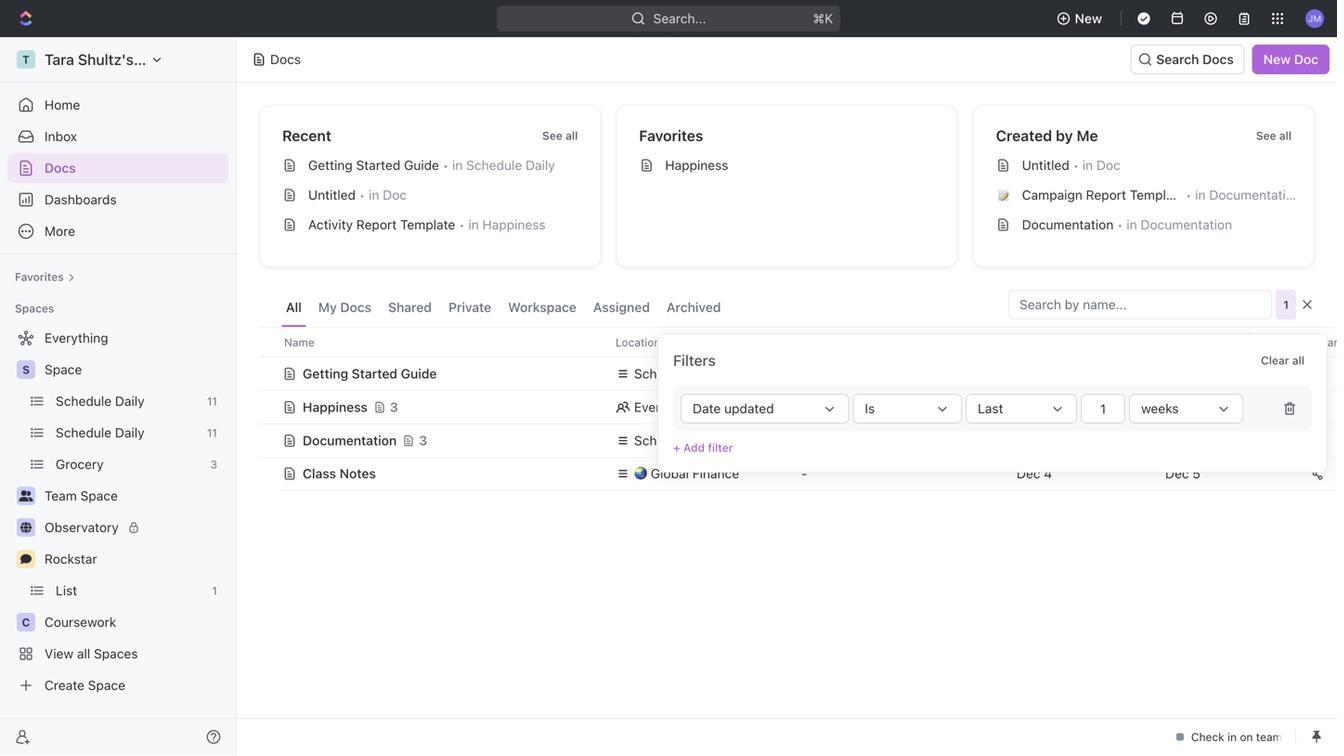 Task type: describe. For each thing, give the bounding box(es) containing it.
add
[[684, 441, 705, 454]]

docs inside sidebar navigation
[[45, 160, 76, 176]]

class
[[303, 466, 336, 481]]

1 horizontal spatial 5
[[1193, 466, 1201, 481]]

see all button for recent
[[535, 124, 585, 147]]

happiness link
[[632, 150, 950, 180]]

weeks
[[1142, 401, 1179, 416]]

rockstar link
[[45, 544, 225, 574]]

1 horizontal spatial untitled
[[1022, 157, 1070, 173]]

tab list containing all
[[281, 290, 726, 327]]

new for new doc
[[1264, 52, 1291, 67]]

updated
[[725, 401, 774, 416]]

Search by name... text field
[[1020, 291, 1262, 319]]

space link
[[45, 355, 225, 385]]

row containing name
[[259, 327, 1338, 358]]

dashboards
[[45, 192, 117, 207]]

campaign
[[1022, 187, 1083, 202]]

all for filters
[[1293, 354, 1305, 367]]

all for recent
[[566, 129, 578, 142]]

private
[[449, 300, 492, 315]]

all button
[[281, 290, 306, 327]]

space, , element
[[17, 360, 35, 379]]

date
[[693, 401, 721, 416]]

date updated
[[693, 401, 774, 416]]

report for campaign
[[1086, 187, 1127, 202]]

my
[[318, 300, 337, 315]]

getting for getting started guide
[[303, 366, 348, 381]]

dec for dec 5
[[1017, 466, 1041, 481]]

finance
[[693, 466, 739, 481]]

1 button
[[1276, 290, 1297, 320]]

see for created by me
[[1256, 129, 1277, 142]]

table containing getting started guide
[[259, 327, 1338, 490]]

started for getting started guide
[[352, 366, 398, 381]]

schedule daily for row containing documentation
[[634, 433, 723, 448]]

weeks button
[[1129, 394, 1244, 424]]

search docs button
[[1131, 45, 1245, 74]]

date updated button
[[681, 394, 849, 424]]

• inside documentation • in documentation
[[1118, 218, 1123, 232]]

0 vertical spatial dec 5
[[1017, 399, 1052, 415]]

1
[[1284, 298, 1289, 311]]

row containing documentation
[[259, 422, 1338, 459]]

🌏
[[634, 466, 647, 481]]

schedule daily for row containing getting started guide
[[634, 366, 723, 381]]

class notes button
[[282, 457, 594, 490]]

documentation inside row
[[303, 433, 397, 448]]

new for new
[[1075, 11, 1103, 26]]

notes
[[340, 466, 376, 481]]

started for getting started guide • in schedule daily
[[356, 157, 401, 173]]

see for recent
[[542, 129, 563, 142]]

docs up "recent"
[[270, 52, 301, 67]]

filter
[[708, 441, 733, 454]]

activity report template • in happiness
[[308, 217, 546, 232]]

inbox link
[[7, 122, 228, 151]]

docs right my
[[340, 300, 372, 315]]

1 vertical spatial doc
[[1097, 157, 1121, 173]]

1 column header from the left
[[259, 327, 280, 358]]

is button
[[853, 394, 962, 424]]

home
[[45, 97, 80, 112]]

archived
[[667, 300, 721, 315]]

dashboards link
[[7, 185, 228, 215]]

• inside activity report template • in happiness
[[459, 218, 465, 232]]

schedule for row containing documentation
[[634, 433, 690, 448]]

getting started guide
[[303, 366, 437, 381]]

activity
[[308, 217, 353, 232]]

mins
[[1183, 399, 1212, 415]]

⌘k
[[813, 11, 833, 26]]

is
[[865, 401, 875, 416]]

global
[[651, 466, 689, 481]]

name
[[284, 336, 315, 349]]

clear all
[[1261, 354, 1305, 367]]

doc inside new doc button
[[1295, 52, 1319, 67]]

0 vertical spatial schedule
[[466, 157, 522, 173]]

clear
[[1261, 354, 1290, 367]]

recent
[[282, 127, 332, 144]]

getting started guide • in schedule daily
[[308, 157, 555, 173]]

#... field
[[1081, 394, 1126, 424]]

comment image
[[20, 554, 32, 565]]

documentation • in documentation
[[1022, 217, 1233, 232]]

new button
[[1049, 4, 1114, 33]]

ago
[[1215, 399, 1237, 415]]

inbox
[[45, 129, 77, 144]]

favorites button
[[7, 266, 82, 288]]

my docs button
[[314, 290, 376, 327]]

rockstar
[[45, 551, 97, 567]]

created by me
[[996, 127, 1098, 144]]

+ add filter
[[673, 441, 733, 454]]

spaces
[[15, 302, 54, 315]]

16 mins ago
[[1166, 399, 1237, 415]]

search...
[[653, 11, 706, 26]]



Task type: vqa. For each thing, say whether or not it's contained in the screenshot.


Task type: locate. For each thing, give the bounding box(es) containing it.
created
[[996, 127, 1052, 144]]

started
[[356, 157, 401, 173], [352, 366, 398, 381]]

0 vertical spatial untitled • in doc
[[1022, 157, 1121, 173]]

0 vertical spatial schedule daily
[[634, 366, 723, 381]]

0 horizontal spatial dec 5
[[1017, 399, 1052, 415]]

docs
[[270, 52, 301, 67], [1203, 52, 1234, 67], [45, 160, 76, 176], [340, 300, 372, 315]]

schedule daily up 🌏 global finance at the bottom
[[634, 433, 723, 448]]

in
[[452, 157, 463, 173], [1083, 157, 1093, 173], [369, 187, 379, 202], [1196, 187, 1206, 202], [468, 217, 479, 232], [1127, 217, 1138, 232]]

schedule up everything
[[634, 366, 690, 381]]

row containing happiness
[[259, 389, 1338, 426]]

0 vertical spatial report
[[1086, 187, 1127, 202]]

0 horizontal spatial report
[[357, 217, 397, 232]]

1 horizontal spatial favorites
[[639, 127, 704, 144]]

shared button
[[384, 290, 437, 327]]

0 horizontal spatial untitled
[[308, 187, 356, 202]]

report up documentation • in documentation
[[1086, 187, 1127, 202]]

-
[[802, 466, 808, 481]]

4
[[1044, 466, 1053, 481]]

5 row from the top
[[259, 457, 1338, 490]]

new
[[1075, 11, 1103, 26], [1264, 52, 1291, 67]]

dec for 16 mins ago
[[1017, 399, 1041, 415]]

docs down inbox
[[45, 160, 76, 176]]

schedule down everything
[[634, 433, 690, 448]]

📝
[[998, 188, 1010, 202]]

5 left #... field
[[1044, 399, 1052, 415]]

2 horizontal spatial happiness
[[665, 157, 729, 173]]

0 horizontal spatial untitled • in doc
[[308, 187, 407, 202]]

1 vertical spatial happiness
[[483, 217, 546, 232]]

1 schedule daily from the top
[[634, 366, 723, 381]]

me
[[1077, 127, 1098, 144]]

2 see from the left
[[1256, 129, 1277, 142]]

new doc button
[[1253, 45, 1330, 74]]

private button
[[444, 290, 496, 327]]

schedule for row containing getting started guide
[[634, 366, 690, 381]]

report right activity
[[357, 217, 397, 232]]

1 horizontal spatial see
[[1256, 129, 1277, 142]]

all for created by me
[[1280, 129, 1292, 142]]

untitled down the created by me
[[1022, 157, 1070, 173]]

tree containing space
[[7, 323, 228, 700]]

1 vertical spatial template
[[400, 217, 455, 232]]

untitled • in doc down by
[[1022, 157, 1121, 173]]

+
[[673, 441, 681, 454]]

0 vertical spatial 5
[[1044, 399, 1052, 415]]

see all for created by me
[[1256, 129, 1292, 142]]

3 down getting started guide
[[390, 399, 398, 415]]

getting started guide button
[[282, 357, 594, 391]]

template up documentation • in documentation
[[1130, 187, 1185, 202]]

1 horizontal spatial see all
[[1256, 129, 1292, 142]]

1 vertical spatial schedule daily
[[634, 433, 723, 448]]

schedule daily
[[634, 366, 723, 381], [634, 433, 723, 448]]

3 row from the top
[[259, 389, 1338, 426]]

getting inside getting started guide button
[[303, 366, 348, 381]]

dec down weeks "dropdown button"
[[1166, 466, 1189, 481]]

0 horizontal spatial favorites
[[15, 270, 64, 283]]

0 vertical spatial untitled
[[1022, 157, 1070, 173]]

shared
[[388, 300, 432, 315]]

1 button
[[1276, 290, 1315, 320]]

daily for row containing documentation
[[694, 433, 723, 448]]

1 horizontal spatial new
[[1264, 52, 1291, 67]]

2 vertical spatial schedule
[[634, 433, 690, 448]]

1 see all from the left
[[542, 129, 578, 142]]

table
[[259, 327, 1338, 490]]

template
[[1130, 187, 1185, 202], [400, 217, 455, 232]]

2 see all button from the left
[[1249, 124, 1299, 147]]

0 vertical spatial template
[[1130, 187, 1185, 202]]

filters
[[673, 352, 716, 369]]

search
[[1157, 52, 1200, 67]]

1 vertical spatial guide
[[401, 366, 437, 381]]

1 vertical spatial report
[[357, 217, 397, 232]]

3
[[390, 399, 398, 415], [419, 433, 427, 448]]

2 vertical spatial daily
[[694, 433, 723, 448]]

workspace
[[508, 300, 577, 315]]

1 horizontal spatial happiness
[[483, 217, 546, 232]]

1 vertical spatial daily
[[694, 366, 723, 381]]

documentation
[[1210, 187, 1301, 202], [1022, 217, 1114, 232], [1141, 217, 1233, 232], [303, 433, 397, 448]]

untitled
[[1022, 157, 1070, 173], [308, 187, 356, 202]]

new inside button
[[1075, 11, 1103, 26]]

1 vertical spatial 3
[[419, 433, 427, 448]]

assigned
[[593, 300, 650, 315]]

tab list
[[281, 290, 726, 327]]

1 see all button from the left
[[535, 124, 585, 147]]

untitled • in doc
[[1022, 157, 1121, 173], [308, 187, 407, 202]]

happiness inside row
[[303, 399, 368, 415]]

started up activity report template • in happiness
[[356, 157, 401, 173]]

guide for getting started guide • in schedule daily
[[404, 157, 439, 173]]

docs right 'search'
[[1203, 52, 1234, 67]]

campaign report template • in documentation
[[1022, 187, 1301, 202]]

0 vertical spatial favorites
[[639, 127, 704, 144]]

1 horizontal spatial doc
[[1097, 157, 1121, 173]]

1 vertical spatial favorites
[[15, 270, 64, 283]]

2 row from the top
[[259, 357, 1338, 391]]

workspace button
[[504, 290, 581, 327]]

all
[[286, 300, 302, 315]]

0 vertical spatial 3
[[390, 399, 398, 415]]

0 vertical spatial getting
[[308, 157, 353, 173]]

see all button
[[535, 124, 585, 147], [1249, 124, 1299, 147]]

1 horizontal spatial report
[[1086, 187, 1127, 202]]

template for activity report template
[[400, 217, 455, 232]]

column header
[[259, 327, 280, 358], [1155, 327, 1303, 358]]

0 horizontal spatial 3
[[390, 399, 398, 415]]

1 horizontal spatial column header
[[1155, 327, 1303, 358]]

1 row from the top
[[259, 327, 1338, 358]]

guide down the shared button
[[401, 366, 437, 381]]

5 down weeks "dropdown button"
[[1193, 466, 1201, 481]]

favorites
[[639, 127, 704, 144], [15, 270, 64, 283]]

started down my docs button
[[352, 366, 398, 381]]

archived button
[[662, 290, 726, 327]]

0 horizontal spatial template
[[400, 217, 455, 232]]

0 vertical spatial doc
[[1295, 52, 1319, 67]]

0 vertical spatial new
[[1075, 11, 1103, 26]]

s
[[22, 363, 30, 376]]

2 vertical spatial happiness
[[303, 399, 368, 415]]

1 horizontal spatial untitled • in doc
[[1022, 157, 1121, 173]]

3 up class notes "button"
[[419, 433, 427, 448]]

🌏 global finance
[[634, 466, 739, 481]]

report
[[1086, 187, 1127, 202], [357, 217, 397, 232]]

shar
[[1314, 336, 1338, 349]]

3 for happiness
[[390, 399, 398, 415]]

guide inside button
[[401, 366, 437, 381]]

row
[[259, 327, 1338, 358], [259, 357, 1338, 391], [259, 389, 1338, 426], [259, 422, 1338, 459], [259, 457, 1338, 490]]

see all
[[542, 129, 578, 142], [1256, 129, 1292, 142]]

report for activity
[[357, 217, 397, 232]]

2 column header from the left
[[1155, 327, 1303, 358]]

new inside button
[[1264, 52, 1291, 67]]

column header up the ago
[[1155, 327, 1303, 358]]

cell
[[259, 357, 280, 390], [1006, 357, 1155, 390], [1155, 357, 1303, 390], [259, 390, 280, 424], [259, 424, 280, 457], [1006, 424, 1155, 457], [1155, 424, 1303, 457], [259, 457, 280, 490]]

my docs
[[318, 300, 372, 315]]

class notes
[[303, 466, 376, 481]]

2 schedule daily from the top
[[634, 433, 723, 448]]

docs link
[[7, 153, 228, 183]]

daily for row containing getting started guide
[[694, 366, 723, 381]]

search docs
[[1157, 52, 1234, 67]]

last button
[[966, 394, 1077, 424]]

0 vertical spatial started
[[356, 157, 401, 173]]

happiness
[[665, 157, 729, 173], [483, 217, 546, 232], [303, 399, 368, 415]]

getting down "recent"
[[308, 157, 353, 173]]

assigned button
[[589, 290, 655, 327]]

0 vertical spatial daily
[[526, 157, 555, 173]]

all
[[566, 129, 578, 142], [1280, 129, 1292, 142], [1293, 354, 1305, 367]]

2 vertical spatial doc
[[383, 187, 407, 202]]

row containing class notes
[[259, 457, 1338, 490]]

• inside campaign report template • in documentation
[[1186, 188, 1192, 202]]

doc
[[1295, 52, 1319, 67], [1097, 157, 1121, 173], [383, 187, 407, 202]]

schedule
[[466, 157, 522, 173], [634, 366, 690, 381], [634, 433, 690, 448]]

see all for recent
[[542, 129, 578, 142]]

3 for documentation
[[419, 433, 427, 448]]

favorites inside button
[[15, 270, 64, 283]]

by
[[1056, 127, 1073, 144]]

getting for getting started guide • in schedule daily
[[308, 157, 353, 173]]

guide for getting started guide
[[401, 366, 437, 381]]

started inside button
[[352, 366, 398, 381]]

sidebar navigation
[[0, 37, 237, 755]]

untitled up activity
[[308, 187, 356, 202]]

dec 4
[[1017, 466, 1053, 481]]

•
[[443, 158, 449, 172], [1073, 158, 1079, 172], [360, 188, 365, 202], [1186, 188, 1192, 202], [459, 218, 465, 232], [1118, 218, 1123, 232]]

tree
[[7, 323, 228, 700]]

dec left 4
[[1017, 466, 1041, 481]]

schedule daily up everything
[[634, 366, 723, 381]]

tree inside sidebar navigation
[[7, 323, 228, 700]]

• inside getting started guide • in schedule daily
[[443, 158, 449, 172]]

1 vertical spatial started
[[352, 366, 398, 381]]

0 horizontal spatial column header
[[259, 327, 280, 358]]

getting down name
[[303, 366, 348, 381]]

dec 5 right last
[[1017, 399, 1052, 415]]

schedule up activity report template • in happiness
[[466, 157, 522, 173]]

location
[[616, 336, 661, 349]]

0 horizontal spatial doc
[[383, 187, 407, 202]]

see
[[542, 129, 563, 142], [1256, 129, 1277, 142]]

0 vertical spatial guide
[[404, 157, 439, 173]]

space
[[45, 362, 82, 377]]

1 vertical spatial schedule
[[634, 366, 690, 381]]

template for campaign report template
[[1130, 187, 1185, 202]]

5
[[1044, 399, 1052, 415], [1193, 466, 1201, 481]]

dec right last
[[1017, 399, 1041, 415]]

home link
[[7, 90, 228, 120]]

16
[[1166, 399, 1180, 415]]

0 horizontal spatial new
[[1075, 11, 1103, 26]]

guide
[[404, 157, 439, 173], [401, 366, 437, 381]]

clear all button
[[1254, 349, 1312, 372]]

everything
[[634, 399, 698, 415]]

1 horizontal spatial template
[[1130, 187, 1185, 202]]

1 vertical spatial 5
[[1193, 466, 1201, 481]]

new doc
[[1264, 52, 1319, 67]]

1 horizontal spatial dec 5
[[1166, 466, 1201, 481]]

see all button for created by me
[[1249, 124, 1299, 147]]

0 horizontal spatial 5
[[1044, 399, 1052, 415]]

column header left name
[[259, 327, 280, 358]]

daily
[[526, 157, 555, 173], [694, 366, 723, 381], [694, 433, 723, 448]]

guide up activity report template • in happiness
[[404, 157, 439, 173]]

2 horizontal spatial doc
[[1295, 52, 1319, 67]]

1 vertical spatial new
[[1264, 52, 1291, 67]]

1 horizontal spatial 3
[[419, 433, 427, 448]]

0 horizontal spatial see
[[542, 129, 563, 142]]

2 see all from the left
[[1256, 129, 1292, 142]]

template down getting started guide • in schedule daily on the top of page
[[400, 217, 455, 232]]

1 vertical spatial dec 5
[[1166, 466, 1201, 481]]

0 horizontal spatial see all
[[542, 129, 578, 142]]

1 vertical spatial untitled • in doc
[[308, 187, 407, 202]]

1 see from the left
[[542, 129, 563, 142]]

untitled • in doc up activity
[[308, 187, 407, 202]]

dec 5 down weeks "dropdown button"
[[1166, 466, 1201, 481]]

dec
[[1017, 399, 1041, 415], [1017, 466, 1041, 481], [1166, 466, 1189, 481]]

1 vertical spatial getting
[[303, 366, 348, 381]]

4 row from the top
[[259, 422, 1338, 459]]

0 horizontal spatial happiness
[[303, 399, 368, 415]]

getting
[[308, 157, 353, 173], [303, 366, 348, 381]]

1 vertical spatial untitled
[[308, 187, 356, 202]]

last
[[978, 401, 1004, 416]]

row containing getting started guide
[[259, 357, 1338, 391]]

0 horizontal spatial see all button
[[535, 124, 585, 147]]

0 vertical spatial happiness
[[665, 157, 729, 173]]

1 horizontal spatial see all button
[[1249, 124, 1299, 147]]



